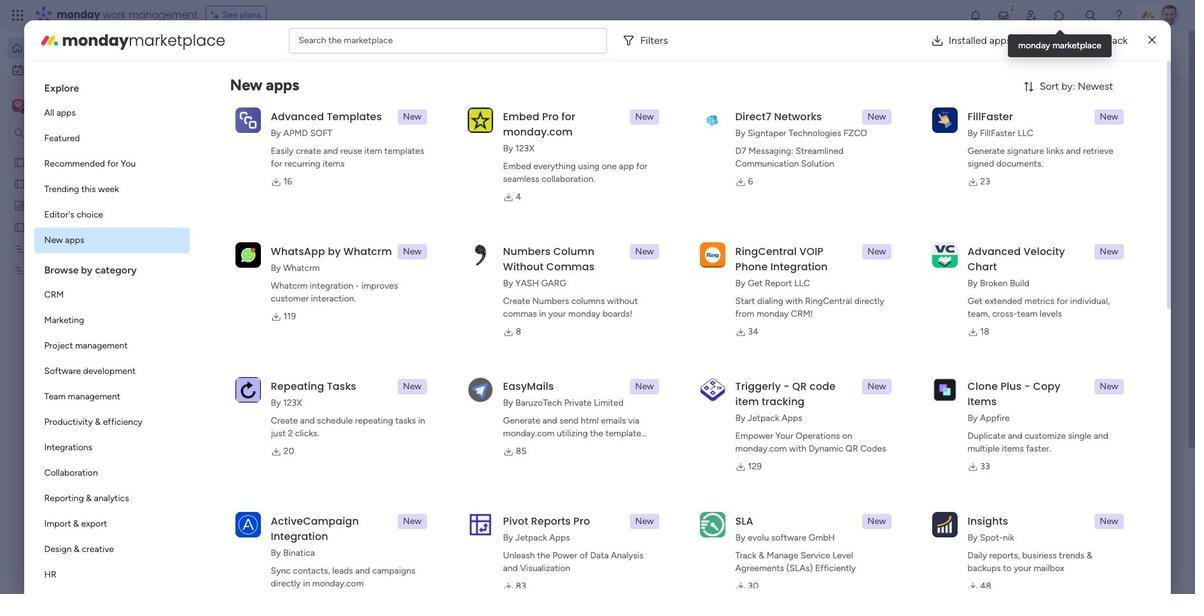 Task type: locate. For each thing, give the bounding box(es) containing it.
1 workspace image from the left
[[12, 99, 25, 113]]

see plans image
[[211, 8, 223, 22]]

dapulse x slim image
[[1119, 92, 1134, 108]]

Search in workspace field
[[27, 126, 106, 140]]

1 vertical spatial public dashboard image
[[700, 232, 714, 246]]

check circle image
[[966, 120, 974, 129]]

close recently visited image
[[235, 104, 250, 119]]

0 vertical spatial terry turtle image
[[1159, 5, 1180, 25]]

workspace image
[[12, 99, 25, 113], [14, 99, 23, 113]]

2 image
[[1007, 1, 1018, 15]]

component image
[[700, 252, 711, 264]]

notifications image
[[969, 9, 982, 22]]

monday marketplace image
[[1053, 9, 1066, 22]]

monday marketplace image
[[39, 30, 60, 51]]

1 vertical spatial circle o image
[[966, 168, 974, 178]]

0 horizontal spatial component image
[[251, 252, 262, 264]]

public dashboard image
[[13, 199, 25, 211], [700, 232, 714, 246]]

terry turtle image
[[1159, 5, 1180, 25], [265, 523, 290, 549], [265, 570, 290, 594]]

circle o image
[[966, 152, 974, 162], [966, 168, 974, 178], [966, 184, 974, 194]]

0 vertical spatial public dashboard image
[[13, 199, 25, 211]]

heading
[[34, 71, 189, 101], [34, 253, 189, 283]]

1 heading from the top
[[34, 71, 189, 101]]

help image
[[1112, 9, 1125, 22]]

0 vertical spatial circle o image
[[966, 152, 974, 162]]

list box
[[34, 71, 189, 594], [0, 149, 162, 453]]

1 horizontal spatial public dashboard image
[[700, 232, 714, 246]]

public board image
[[13, 156, 25, 168], [13, 178, 25, 190], [13, 221, 25, 233], [251, 232, 265, 246], [475, 232, 489, 246]]

add to favorites image
[[881, 233, 894, 245]]

2 vertical spatial circle o image
[[966, 184, 974, 194]]

select product image
[[11, 9, 24, 22]]

search everything image
[[1084, 9, 1097, 22]]

component image
[[251, 252, 262, 264], [475, 252, 487, 264]]

1 vertical spatial heading
[[34, 253, 189, 283]]

v2 user feedback image
[[957, 47, 967, 62]]

option
[[8, 38, 155, 59], [8, 60, 155, 80], [34, 101, 189, 126], [34, 126, 189, 151], [0, 150, 162, 153], [34, 151, 189, 177], [34, 177, 189, 202], [34, 202, 189, 228], [34, 228, 189, 253], [34, 283, 189, 308], [34, 308, 189, 333], [34, 333, 189, 359], [34, 359, 189, 384], [34, 384, 189, 410], [34, 410, 189, 435], [34, 435, 189, 461], [34, 461, 189, 486], [34, 486, 189, 512], [34, 512, 189, 537], [34, 537, 189, 563], [34, 563, 189, 588]]

1 horizontal spatial component image
[[475, 252, 487, 264]]

3 circle o image from the top
[[966, 184, 974, 194]]

0 vertical spatial heading
[[34, 71, 189, 101]]

app logo image
[[235, 107, 261, 133], [467, 107, 493, 133], [700, 107, 725, 133], [932, 107, 957, 133], [235, 242, 261, 268], [467, 242, 493, 268], [700, 242, 725, 268], [932, 242, 957, 268], [235, 377, 261, 403], [467, 377, 493, 403], [700, 377, 725, 403], [932, 377, 957, 403], [235, 512, 261, 538], [467, 512, 493, 538], [700, 512, 725, 538], [932, 512, 957, 538]]



Task type: describe. For each thing, give the bounding box(es) containing it.
1 circle o image from the top
[[966, 152, 974, 162]]

2 circle o image from the top
[[966, 168, 974, 178]]

1 component image from the left
[[251, 252, 262, 264]]

help center element
[[947, 525, 1138, 576]]

quick search results list box
[[235, 119, 916, 444]]

2 component image from the left
[[475, 252, 487, 264]]

templates image image
[[958, 256, 1126, 344]]

workspace selection element
[[12, 98, 106, 115]]

0 horizontal spatial public dashboard image
[[13, 199, 25, 211]]

check circle image
[[966, 136, 974, 145]]

2 heading from the top
[[34, 253, 189, 283]]

update feed image
[[997, 9, 1010, 22]]

2 workspace image from the left
[[14, 99, 23, 113]]

v2 bolt switch image
[[1056, 47, 1064, 61]]

dapulse x slim image
[[1148, 33, 1156, 48]]

invite members image
[[1025, 9, 1038, 22]]

public board image
[[251, 388, 265, 402]]

2 vertical spatial terry turtle image
[[265, 570, 290, 594]]

add to favorites image
[[657, 233, 669, 245]]

1 vertical spatial terry turtle image
[[265, 523, 290, 549]]



Task type: vqa. For each thing, say whether or not it's contained in the screenshot.
'your'
no



